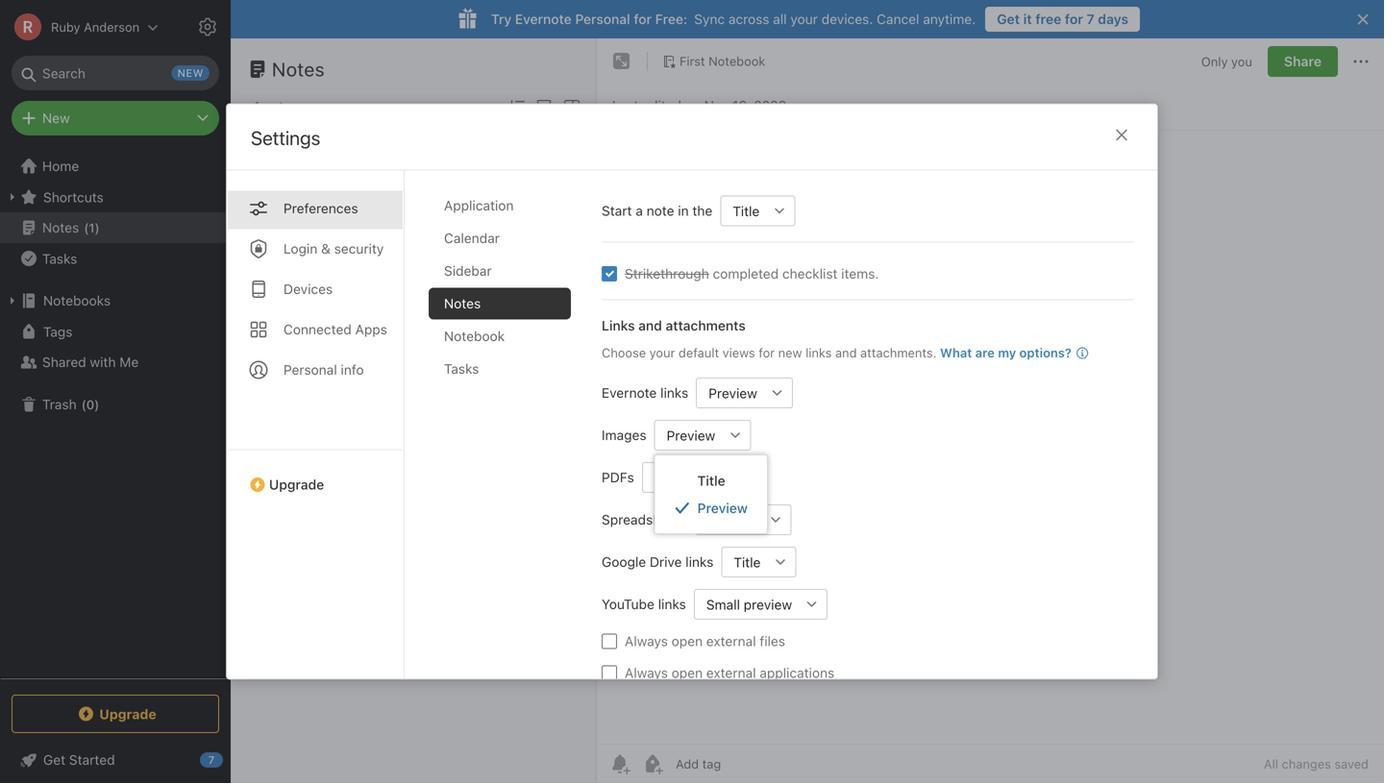 Task type: vqa. For each thing, say whether or not it's contained in the screenshot.


Task type: locate. For each thing, give the bounding box(es) containing it.
1
[[254, 99, 260, 114], [89, 220, 95, 235]]

Always open external applications checkbox
[[602, 666, 617, 681]]

tab list for start a note in the
[[429, 190, 587, 679]]

1 open from the top
[[672, 634, 703, 650]]

notebooks
[[43, 293, 111, 309]]

2 ) from the top
[[94, 397, 99, 412]]

calendar tab
[[429, 223, 571, 254]]

( right trash
[[81, 397, 86, 412]]

title button down the 'choose default view option for spreadsheets' field
[[722, 547, 766, 578]]

1 vertical spatial 1
[[89, 220, 95, 235]]

evernote down choose
[[602, 385, 657, 401]]

) down shortcuts button
[[95, 220, 100, 235]]

links and attachments
[[602, 318, 746, 334]]

my
[[998, 346, 1017, 360]]

for inside button
[[1065, 11, 1084, 27]]

tasks inside tasks "button"
[[42, 251, 77, 267]]

upgrade
[[269, 477, 324, 493], [99, 707, 156, 722]]

nov
[[705, 98, 729, 113]]

1 vertical spatial personal
[[284, 362, 337, 378]]

new button
[[12, 101, 219, 136]]

devices
[[284, 281, 333, 297]]

links
[[806, 346, 832, 360], [661, 385, 689, 401], [686, 554, 714, 570], [658, 597, 686, 613]]

0 horizontal spatial 1
[[89, 220, 95, 235]]

and
[[639, 318, 662, 334], [836, 346, 857, 360]]

0 vertical spatial tasks
[[42, 251, 77, 267]]

1 vertical spatial note
[[647, 203, 675, 219]]

preview down the views
[[709, 385, 758, 401]]

preview inside choose default view option for evernote links field
[[709, 385, 758, 401]]

your down links and attachments
[[650, 346, 675, 360]]

tasks tab
[[429, 353, 571, 385]]

0 vertical spatial 1
[[254, 99, 260, 114]]

new
[[42, 110, 70, 126]]

open down the "always open external files"
[[672, 665, 703, 681]]

milk
[[256, 169, 281, 185]]

2 horizontal spatial notes
[[444, 296, 481, 312]]

1 up settings
[[254, 99, 260, 114]]

dropdown list menu
[[655, 467, 767, 522]]

0 vertical spatial always
[[625, 634, 668, 650]]

saved
[[1335, 757, 1369, 772]]

completed
[[713, 266, 779, 282]]

1 vertical spatial (
[[81, 397, 86, 412]]

2 vertical spatial title
[[734, 555, 761, 570]]

1 vertical spatial open
[[672, 665, 703, 681]]

1 down shortcuts
[[89, 220, 95, 235]]

1 horizontal spatial upgrade
[[269, 477, 324, 493]]

for for free:
[[634, 11, 652, 27]]

for
[[634, 11, 652, 27], [1065, 11, 1084, 27], [759, 346, 775, 360]]

youtube
[[602, 597, 655, 613]]

your right all
[[791, 11, 818, 27]]

preview button up choose default view option for pdfs field
[[654, 420, 721, 451]]

external down the "always open external files"
[[707, 665, 756, 681]]

strikethrough
[[625, 266, 709, 282]]

0 horizontal spatial a
[[256, 209, 262, 223]]

Choose default view option for Images field
[[654, 420, 751, 451]]

1 vertical spatial tasks
[[444, 361, 479, 377]]

evernote right try
[[515, 11, 572, 27]]

links
[[602, 318, 635, 334]]

a left few
[[256, 209, 262, 223]]

evernote
[[515, 11, 572, 27], [602, 385, 657, 401]]

0 vertical spatial (
[[84, 220, 89, 235]]

notebook inside tab
[[444, 328, 505, 344]]

are
[[976, 346, 995, 360]]

tree containing home
[[0, 151, 231, 678]]

1 note
[[254, 99, 291, 114]]

small
[[707, 597, 740, 613]]

preview button for images
[[654, 420, 721, 451]]

1 vertical spatial preview
[[667, 428, 716, 444]]

links right "new"
[[806, 346, 832, 360]]

default
[[679, 346, 719, 360]]

2 always from the top
[[625, 665, 668, 681]]

devices.
[[822, 11, 873, 27]]

title link
[[655, 467, 767, 495]]

2 horizontal spatial for
[[1065, 11, 1084, 27]]

0 vertical spatial notes
[[272, 58, 325, 80]]

0 horizontal spatial note
[[264, 99, 291, 114]]

preview button for evernote links
[[696, 378, 763, 409]]

0 horizontal spatial upgrade
[[99, 707, 156, 722]]

always open external applications
[[625, 665, 835, 681]]

notebook down notes tab
[[444, 328, 505, 344]]

1 horizontal spatial notes
[[272, 58, 325, 80]]

0 horizontal spatial tasks
[[42, 251, 77, 267]]

( inside trash ( 0 )
[[81, 397, 86, 412]]

for left 7
[[1065, 11, 1084, 27]]

0 vertical spatial open
[[672, 634, 703, 650]]

upgrade button inside tab list
[[227, 450, 404, 501]]

views
[[723, 346, 756, 360]]

0 vertical spatial and
[[639, 318, 662, 334]]

always right always open external files 'option'
[[625, 634, 668, 650]]

personal inside tab list
[[284, 362, 337, 378]]

preview inside dropdown list menu
[[698, 501, 748, 516]]

preview inside choose default view option for images field
[[667, 428, 716, 444]]

note
[[264, 99, 291, 114], [647, 203, 675, 219]]

add tag image
[[641, 753, 664, 776]]

1 horizontal spatial and
[[836, 346, 857, 360]]

applications
[[760, 665, 835, 681]]

) right trash
[[94, 397, 99, 412]]

upgrade inside tab list
[[269, 477, 324, 493]]

Choose default view option for YouTube links field
[[694, 589, 828, 620]]

0 vertical spatial notebook
[[709, 54, 766, 68]]

1 vertical spatial preview button
[[654, 420, 721, 451]]

try
[[491, 11, 512, 27]]

0 vertical spatial upgrade button
[[227, 450, 404, 501]]

connected apps
[[284, 322, 387, 338]]

tab list containing application
[[429, 190, 587, 679]]

2 external from the top
[[707, 665, 756, 681]]

tasks down notebook tab
[[444, 361, 479, 377]]

note list element
[[231, 38, 597, 784]]

external for applications
[[707, 665, 756, 681]]

1 ) from the top
[[95, 220, 100, 235]]

1 horizontal spatial note
[[647, 203, 675, 219]]

and right links
[[639, 318, 662, 334]]

evernote links
[[602, 385, 689, 401]]

1 horizontal spatial notebook
[[709, 54, 766, 68]]

title up small preview 'button'
[[734, 555, 761, 570]]

tree
[[0, 151, 231, 678]]

(
[[84, 220, 89, 235], [81, 397, 86, 412]]

1 inside "notes ( 1 )"
[[89, 220, 95, 235]]

security
[[334, 241, 384, 257]]

( inside "notes ( 1 )"
[[84, 220, 89, 235]]

0 vertical spatial evernote
[[515, 11, 572, 27]]

personal up expand note icon
[[575, 11, 631, 27]]

a inside note list element
[[256, 209, 262, 223]]

0 vertical spatial note
[[264, 99, 291, 114]]

2 open from the top
[[672, 665, 703, 681]]

your
[[791, 11, 818, 27], [650, 346, 675, 360]]

notes down shortcuts
[[42, 220, 79, 236]]

choose your default views for new links and attachments.
[[602, 346, 937, 360]]

0 vertical spatial personal
[[575, 11, 631, 27]]

the
[[693, 203, 713, 219]]

apps
[[355, 322, 387, 338]]

a
[[636, 203, 643, 219], [256, 209, 262, 223]]

home link
[[0, 151, 231, 182]]

preview button down the views
[[696, 378, 763, 409]]

1 vertical spatial )
[[94, 397, 99, 412]]

None search field
[[25, 56, 206, 90]]

tab list containing preferences
[[227, 171, 405, 679]]

always for always open external applications
[[625, 665, 668, 681]]

1 vertical spatial notebook
[[444, 328, 505, 344]]

a right start
[[636, 203, 643, 219]]

home
[[42, 158, 79, 174]]

anytime.
[[923, 11, 976, 27]]

1 horizontal spatial tab list
[[429, 190, 587, 679]]

0 vertical spatial upgrade
[[269, 477, 324, 493]]

share
[[1285, 53, 1322, 69]]

checklist
[[783, 266, 838, 282]]

title right the
[[733, 203, 760, 219]]

1 horizontal spatial tasks
[[444, 361, 479, 377]]

) inside trash ( 0 )
[[94, 397, 99, 412]]

0 horizontal spatial notebook
[[444, 328, 505, 344]]

1 horizontal spatial your
[[791, 11, 818, 27]]

tags button
[[0, 316, 230, 347]]

grocery
[[256, 149, 307, 164]]

1 horizontal spatial evernote
[[602, 385, 657, 401]]

0 horizontal spatial evernote
[[515, 11, 572, 27]]

0 vertical spatial external
[[707, 634, 756, 650]]

0 vertical spatial title button
[[721, 196, 765, 226]]

me
[[120, 354, 139, 370]]

links down default on the top
[[661, 385, 689, 401]]

options?
[[1020, 346, 1072, 360]]

2 vertical spatial preview
[[698, 501, 748, 516]]

( down shortcuts
[[84, 220, 89, 235]]

16,
[[733, 98, 751, 113]]

note left in on the left top of page
[[647, 203, 675, 219]]

always right 'always open external applications' option
[[625, 665, 668, 681]]

cheese
[[359, 169, 406, 185]]

1 vertical spatial title
[[698, 473, 726, 489]]

1 always from the top
[[625, 634, 668, 650]]

external up the always open external applications
[[707, 634, 756, 650]]

tab list
[[227, 171, 405, 679], [429, 190, 587, 679]]

preview down title link
[[698, 501, 748, 516]]

1 horizontal spatial upgrade button
[[227, 450, 404, 501]]

1 horizontal spatial a
[[636, 203, 643, 219]]

0 horizontal spatial tab list
[[227, 171, 405, 679]]

title up the 'preview' link
[[698, 473, 726, 489]]

images
[[602, 427, 647, 443]]

1 horizontal spatial 1
[[254, 99, 260, 114]]

personal
[[575, 11, 631, 27], [284, 362, 337, 378]]

settings
[[251, 126, 321, 149]]

0 vertical spatial preview button
[[696, 378, 763, 409]]

start
[[602, 203, 632, 219]]

for left free:
[[634, 11, 652, 27]]

1 vertical spatial your
[[650, 346, 675, 360]]

expand notebooks image
[[5, 293, 20, 309]]

title button right the
[[721, 196, 765, 226]]

1 vertical spatial upgrade button
[[12, 695, 219, 734]]

title button
[[721, 196, 765, 226], [722, 547, 766, 578]]

open up the always open external applications
[[672, 634, 703, 650]]

1 vertical spatial external
[[707, 665, 756, 681]]

notebook tab
[[429, 321, 571, 352]]

0 horizontal spatial and
[[639, 318, 662, 334]]

0 vertical spatial title
[[733, 203, 760, 219]]

2 vertical spatial notes
[[444, 296, 481, 312]]

1 vertical spatial always
[[625, 665, 668, 681]]

2023
[[754, 98, 787, 113]]

) inside "notes ( 1 )"
[[95, 220, 100, 235]]

0 horizontal spatial for
[[634, 11, 652, 27]]

external
[[707, 634, 756, 650], [707, 665, 756, 681]]

shortcuts
[[43, 189, 104, 205]]

login
[[284, 241, 318, 257]]

0 horizontal spatial personal
[[284, 362, 337, 378]]

open for always open external applications
[[672, 665, 703, 681]]

for left "new"
[[759, 346, 775, 360]]

tasks inside tab
[[444, 361, 479, 377]]

1 horizontal spatial personal
[[575, 11, 631, 27]]

first notebook
[[680, 54, 766, 68]]

0
[[86, 397, 94, 412]]

1 vertical spatial title button
[[722, 547, 766, 578]]

1 external from the top
[[707, 634, 756, 650]]

tasks down "notes ( 1 )"
[[42, 251, 77, 267]]

notebook down try evernote personal for free: sync across all your devices. cancel anytime.
[[709, 54, 766, 68]]

and left attachments.
[[836, 346, 857, 360]]

notes
[[272, 58, 325, 80], [42, 220, 79, 236], [444, 296, 481, 312]]

notebooks link
[[0, 286, 230, 316]]

0 vertical spatial )
[[95, 220, 100, 235]]

preview up choose default view option for pdfs field
[[667, 428, 716, 444]]

notes down sidebar
[[444, 296, 481, 312]]

for for 7
[[1065, 11, 1084, 27]]

note up settings
[[264, 99, 291, 114]]

shared
[[42, 354, 86, 370]]

0 vertical spatial preview
[[709, 385, 758, 401]]

1 vertical spatial notes
[[42, 220, 79, 236]]

google drive links
[[602, 554, 714, 570]]

) for trash
[[94, 397, 99, 412]]

list
[[310, 149, 333, 164]]

notes up 1 note
[[272, 58, 325, 80]]

personal down connected
[[284, 362, 337, 378]]



Task type: describe. For each thing, give the bounding box(es) containing it.
always for always open external files
[[625, 634, 668, 650]]

1 horizontal spatial for
[[759, 346, 775, 360]]

free:
[[656, 11, 688, 27]]

shortcuts button
[[0, 182, 230, 213]]

only
[[1202, 54, 1228, 69]]

notes inside tab
[[444, 296, 481, 312]]

shared with me
[[42, 354, 139, 370]]

small preview button
[[694, 589, 797, 620]]

drive
[[650, 554, 682, 570]]

preview link
[[655, 495, 767, 522]]

title button for google drive links
[[722, 547, 766, 578]]

new
[[779, 346, 803, 360]]

1 vertical spatial evernote
[[602, 385, 657, 401]]

title for start a note in the
[[733, 203, 760, 219]]

changes
[[1282, 757, 1332, 772]]

sugar
[[319, 169, 356, 185]]

calendar
[[444, 230, 500, 246]]

Choose default view option for Spreadsheets field
[[695, 505, 792, 536]]

personal info
[[284, 362, 364, 378]]

files
[[760, 634, 786, 650]]

youtube links
[[602, 597, 686, 613]]

0 horizontal spatial your
[[650, 346, 675, 360]]

minutes
[[288, 209, 331, 223]]

tab list for application
[[227, 171, 405, 679]]

share button
[[1268, 46, 1339, 77]]

notes ( 1 )
[[42, 220, 100, 236]]

notes inside note list element
[[272, 58, 325, 80]]

note window element
[[597, 38, 1385, 784]]

items.
[[842, 266, 879, 282]]

what
[[941, 346, 973, 360]]

edited
[[643, 98, 682, 113]]

with
[[90, 354, 116, 370]]

settings image
[[196, 15, 219, 38]]

info
[[341, 362, 364, 378]]

Choose default view option for Google Drive links field
[[722, 547, 797, 578]]

Note Editor text field
[[597, 131, 1385, 744]]

trash
[[42, 397, 77, 413]]

grocery list milk eggs sugar cheese
[[256, 149, 406, 185]]

preview for images
[[667, 428, 716, 444]]

across
[[729, 11, 770, 27]]

Select422 checkbox
[[602, 266, 617, 282]]

expand note image
[[611, 50, 634, 73]]

application tab
[[429, 190, 571, 222]]

sidebar
[[444, 263, 492, 279]]

Start a new note in the body or title. field
[[721, 196, 796, 226]]

few
[[265, 209, 285, 223]]

application
[[444, 198, 514, 213]]

0 horizontal spatial upgrade button
[[12, 695, 219, 734]]

start a note in the
[[602, 203, 713, 219]]

it
[[1024, 11, 1033, 27]]

get it free for 7 days
[[997, 11, 1129, 27]]

&
[[321, 241, 331, 257]]

spreadsheets
[[602, 512, 688, 528]]

all
[[1264, 757, 1279, 772]]

all changes saved
[[1264, 757, 1369, 772]]

always open external files
[[625, 634, 786, 650]]

preview for evernote links
[[709, 385, 758, 401]]

0 vertical spatial your
[[791, 11, 818, 27]]

preview
[[744, 597, 792, 613]]

small preview
[[707, 597, 792, 613]]

external for files
[[707, 634, 756, 650]]

all
[[773, 11, 787, 27]]

get it free for 7 days button
[[986, 7, 1141, 32]]

google
[[602, 554, 646, 570]]

days
[[1098, 11, 1129, 27]]

) for notes
[[95, 220, 100, 235]]

connected
[[284, 322, 352, 338]]

Choose default view option for Evernote links field
[[696, 378, 793, 409]]

( for trash
[[81, 397, 86, 412]]

title inside dropdown list menu
[[698, 473, 726, 489]]

a few minutes ago
[[256, 209, 355, 223]]

strikethrough completed checklist items.
[[625, 266, 879, 282]]

open for always open external files
[[672, 634, 703, 650]]

1 inside note list element
[[254, 99, 260, 114]]

login & security
[[284, 241, 384, 257]]

pdfs
[[602, 470, 634, 486]]

notebook inside button
[[709, 54, 766, 68]]

tags
[[43, 324, 73, 340]]

get
[[997, 11, 1020, 27]]

add a reminder image
[[609, 753, 632, 776]]

links right drive
[[686, 554, 714, 570]]

attachments
[[666, 318, 746, 334]]

close image
[[1111, 124, 1134, 147]]

attachments.
[[861, 346, 937, 360]]

7
[[1087, 11, 1095, 27]]

ago
[[334, 209, 355, 223]]

( for notes
[[84, 220, 89, 235]]

Search text field
[[25, 56, 206, 90]]

what are my options?
[[941, 346, 1072, 360]]

free
[[1036, 11, 1062, 27]]

cancel
[[877, 11, 920, 27]]

Choose default view option for PDFs field
[[642, 463, 763, 493]]

1 vertical spatial and
[[836, 346, 857, 360]]

sidebar tab
[[429, 255, 571, 287]]

0 horizontal spatial notes
[[42, 220, 79, 236]]

notes tab
[[429, 288, 571, 320]]

in
[[678, 203, 689, 219]]

eggs
[[285, 169, 316, 185]]

preferences
[[284, 201, 358, 216]]

title button for start a note in the
[[721, 196, 765, 226]]

choose default view option for pdfs image
[[642, 463, 763, 493]]

tasks button
[[0, 243, 230, 274]]

first
[[680, 54, 705, 68]]

links down drive
[[658, 597, 686, 613]]

on
[[685, 98, 701, 113]]

choose
[[602, 346, 646, 360]]

only you
[[1202, 54, 1253, 69]]

title for google drive links
[[734, 555, 761, 570]]

Always open external files checkbox
[[602, 634, 617, 650]]

try evernote personal for free: sync across all your devices. cancel anytime.
[[491, 11, 976, 27]]

last
[[613, 98, 639, 113]]

you
[[1232, 54, 1253, 69]]

shared with me link
[[0, 347, 230, 378]]

trash ( 0 )
[[42, 397, 99, 413]]

1 vertical spatial upgrade
[[99, 707, 156, 722]]



